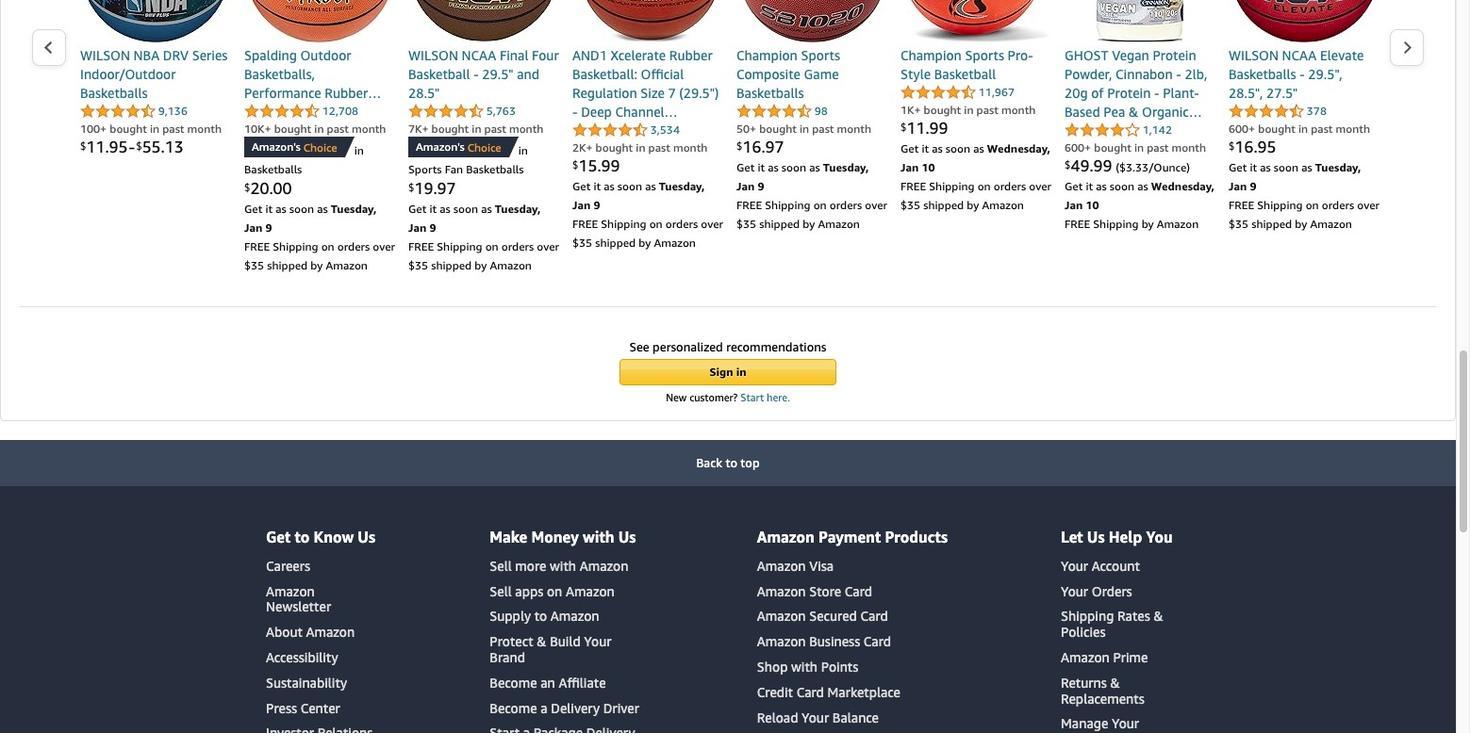 Task type: describe. For each thing, give the bounding box(es) containing it.
get for $ 19 . 97
[[408, 205, 427, 219]]

your down your account 'link'
[[1061, 586, 1089, 602]]

shipped for $ 15 . 99
[[595, 239, 636, 253]]

orders for $ 15 . 99
[[666, 220, 698, 234]]

wilson nba drv series indoor/outdoor basketballs image
[[80, 0, 231, 45]]

shipping down $ 11 . 99
[[929, 182, 975, 196]]

amazon's for 97
[[416, 142, 465, 157]]

champion sports pro- style basketball
[[901, 50, 1034, 85]]

rubber inside spalding outdoor basketballs, performance rubber cover stands up to asphalt or concrete - 29.5", 28.5", 27.5"
[[325, 88, 368, 104]]

ncaa for -
[[462, 50, 496, 66]]

you
[[1147, 531, 1173, 550]]

29.5", inside wilson ncaa elevate basketballs - 29.5", 28.5", 27.5"
[[1309, 69, 1343, 85]]

28.5", inside spalding outdoor basketballs, performance rubber cover stands up to asphalt or concrete - 29.5", 28.5", 27.5"
[[282, 144, 316, 160]]

your orders link
[[1061, 586, 1133, 602]]

($3.33/ounce) link
[[1116, 161, 1191, 177]]

$ 16 . 95
[[1229, 140, 1277, 159]]

size
[[641, 88, 665, 104]]

12,708 link
[[244, 105, 358, 124]]

with for us
[[583, 531, 615, 550]]

four
[[532, 50, 559, 66]]

49
[[1071, 158, 1090, 178]]

products
[[885, 531, 948, 550]]

1,142
[[1143, 125, 1173, 140]]

wilson ncaa elevate basketballs - 29.5", 28.5", 27.5" link
[[1229, 49, 1380, 106]]

98
[[815, 107, 828, 121]]

supply to amazon link
[[490, 612, 600, 628]]

tuesday, jan 9 for $ 19 . 97
[[408, 205, 541, 238]]

over for $ 15 . 99
[[701, 220, 724, 234]]

97 for 19
[[437, 181, 456, 201]]

month inside 100+ bought in past month $ 11 . 95 - $ 55 . 13
[[187, 125, 222, 139]]

3,534
[[651, 125, 680, 140]]

us for get to know us
[[358, 531, 376, 550]]

get up careers
[[266, 531, 291, 550]]

as down 378
[[1302, 163, 1313, 177]]

reload
[[757, 713, 798, 729]]

1 horizontal spatial 11
[[907, 121, 926, 141]]

12,708
[[322, 107, 358, 121]]

month down 1,142 at right
[[1172, 143, 1207, 158]]

. down 9,136 on the top of the page
[[161, 140, 165, 159]]

free down 19
[[408, 242, 434, 257]]

$35 for $ 15 . 99
[[573, 239, 593, 253]]

in down 3,534 link
[[636, 143, 646, 158]]

as down '50+ bought in past month'
[[810, 163, 820, 177]]

in right or
[[314, 125, 324, 139]]

rates
[[1118, 612, 1151, 628]]

99 for 11
[[930, 121, 949, 141]]

soon for $ 11 . 99
[[946, 144, 971, 158]]

- inside spalding outdoor basketballs, performance rubber cover stands up to asphalt or concrete - 29.5", 28.5", 27.5"
[[366, 125, 371, 142]]

get down the '49'
[[1065, 182, 1083, 196]]

your down let
[[1061, 561, 1089, 577]]

get it as soon as for $ 16 . 95
[[1229, 163, 1316, 177]]

wilson for wilson nba drv series indoor/outdoor basketballs
[[80, 50, 130, 66]]

start
[[741, 394, 764, 407]]

see personalized recommendations
[[630, 342, 827, 358]]

amazon payment products
[[757, 531, 948, 550]]

drv
[[163, 50, 189, 66]]

$ for $ 16 . 97
[[737, 142, 743, 154]]

as down $ 16 . 95
[[1261, 163, 1271, 177]]

get for $ 15 . 99
[[573, 182, 591, 196]]

to inside sell more with amazon sell apps on amazon supply to amazon protect & build your brand become an affiliate become a delivery driver
[[535, 612, 547, 628]]

ghost vegan protein powder, cinnabon - 2lb, 20g of protein - plant-based pea & organic pumpkin protein - ­post workout & nutr image
[[1065, 0, 1216, 45]]

month for and1 xcelerate rubber basketball: official regulation size 7 (29.5") - deep channel construction streetball, made for indoor outdoor basketball games
[[674, 143, 708, 158]]

get for $ 16 . 97
[[737, 163, 755, 177]]

as down $ 15 . 99
[[604, 182, 615, 196]]

7k+ bought in past month
[[408, 125, 544, 139]]

past down 1,142 at right
[[1147, 143, 1169, 158]]

let
[[1061, 531, 1084, 550]]

to left top
[[726, 458, 738, 474]]

account
[[1092, 561, 1140, 577]]

orders
[[1092, 586, 1133, 602]]

shipping down the $ 16 . 97
[[765, 201, 811, 215]]

free for 98
[[737, 201, 762, 215]]

wilson ncaa final four basketball - 29.5" and 28.5" link
[[408, 49, 559, 106]]

. down 100+
[[105, 140, 109, 159]]

$35 for $ 16 . 97
[[737, 220, 757, 234]]

1k+ bought in past month
[[901, 106, 1036, 120]]

points
[[821, 662, 859, 678]]

. for $ 49 . 99 ($3.33/ounce)
[[1090, 158, 1094, 178]]

29.5", inside spalding outdoor basketballs, performance rubber cover stands up to asphalt or concrete - 29.5", 28.5", 27.5"
[[244, 144, 279, 160]]

. for $ 19 . 97
[[433, 181, 437, 201]]

as down 00
[[276, 205, 287, 219]]

in right sign
[[736, 368, 747, 382]]

final
[[500, 50, 529, 66]]

about
[[266, 628, 303, 644]]

with inside 'amazon visa amazon store card amazon secured card amazon business card shop with points credit card marketplace reload your balance'
[[792, 662, 818, 678]]

($3.33/ounce)
[[1116, 163, 1191, 177]]

15
[[579, 158, 598, 178]]

basketball:
[[573, 69, 638, 85]]

as down in basketballs
[[317, 205, 328, 219]]

& inside sell more with amazon sell apps on amazon supply to amazon protect & build your brand become an affiliate become a delivery driver
[[537, 637, 547, 653]]

in down 98 link
[[800, 125, 810, 139]]

concrete
[[309, 125, 363, 142]]

50+ bought in past month
[[737, 125, 872, 139]]

free shipping on orders over $35 shipped by amazon down 00
[[244, 242, 395, 275]]

$ for $ 11 . 99
[[901, 123, 907, 136]]

get it as soon as for $ 16 . 97
[[737, 163, 823, 177]]

free for 3,534
[[573, 220, 598, 234]]

spalding outdoor basketballs, performance rubber cover stands up to asphalt or concrete - 29.5", 28.5", 27.5" link
[[244, 49, 395, 160]]

bought for champion sports composite game basketballs
[[760, 125, 797, 139]]

payment
[[819, 531, 881, 550]]

$ down 100+
[[80, 142, 86, 154]]

amazon newsletter link
[[266, 586, 331, 618]]

378
[[1307, 107, 1327, 121]]

sell more with amazon link
[[490, 561, 629, 577]]

spalding outdoor basketballs, performance rubber cover stands up to asphalt or concrete - 29.5", 28.5", 27.5" image
[[244, 0, 395, 45]]

it down the '49'
[[1086, 182, 1093, 196]]

replacements
[[1061, 694, 1145, 710]]

and1 xcelerate rubber basketball: official regulation size 7 (29.5") - deep channel construction streetball, made for indoor outdoor basketball games link
[[573, 49, 724, 198]]

tuesday, jan 9 for $ 15 . 99
[[573, 182, 705, 215]]

choice for 97
[[468, 143, 502, 158]]

tuesday, jan 9 for $ 20 . 00
[[244, 205, 377, 238]]

it for $ 16 . 97
[[758, 163, 765, 177]]

10 for free shipping on orders over $35 shipped by amazon
[[922, 163, 935, 177]]

month for champion sports pro- style basketball
[[1002, 106, 1036, 120]]

protect & build your brand link
[[490, 637, 612, 669]]

us for make money with us
[[619, 531, 636, 550]]

sports for 99
[[966, 50, 1005, 66]]

accessibility link
[[266, 653, 338, 669]]

newsletter
[[266, 602, 331, 618]]

13
[[165, 140, 184, 159]]

past inside 100+ bought in past month $ 11 . 95 - $ 55 . 13
[[162, 125, 184, 139]]

2 95 from the left
[[1258, 140, 1277, 159]]

your account your orders shipping rates & policies amazon prime returns & replacements
[[1061, 561, 1164, 710]]

600+ bought in past month for 378
[[1229, 125, 1371, 139]]

55
[[142, 140, 161, 159]]

bought for and1 xcelerate rubber basketball: official regulation size 7 (29.5") - deep channel construction streetball, made for indoor outdoor basketball games
[[596, 143, 633, 158]]

basketball for wilson
[[408, 69, 470, 85]]

amazon inside "your account your orders shipping rates & policies amazon prime returns & replacements"
[[1061, 653, 1110, 669]]

champion sports pro- style basketball link
[[901, 49, 1052, 87]]

soon for $ 16 . 97
[[782, 163, 807, 177]]

delivery
[[551, 703, 600, 719]]

amazon prime link
[[1061, 653, 1149, 669]]

secured
[[810, 612, 857, 628]]

00
[[273, 181, 292, 201]]

as down 1k+ bought in past month
[[974, 144, 985, 158]]

construction
[[573, 125, 649, 142]]

jan for $ 16 . 97
[[737, 182, 755, 196]]

$ down 9,136 link
[[136, 142, 142, 154]]

95 inside 100+ bought in past month $ 11 . 95 - $ 55 . 13
[[109, 140, 128, 159]]

and1 xcelerate rubber basketball: official regulation size 7 (29.5") - deep channel construction streetball, made for indoor image
[[573, 0, 724, 45]]

free for 378
[[1229, 201, 1255, 215]]

and1
[[573, 50, 607, 66]]

wilson nba drv series indoor/outdoor basketballs
[[80, 50, 228, 104]]

sustainability link
[[266, 678, 347, 694]]

$35 down 19
[[408, 261, 428, 275]]

- inside the wilson ncaa final four basketball - 29.5" and 28.5"
[[474, 69, 479, 85]]

bought inside 100+ bought in past month $ 11 . 95 - $ 55 . 13
[[110, 125, 147, 139]]

nba
[[134, 50, 160, 66]]

tuesday, for $ 15 . 99
[[659, 182, 705, 196]]

personalized
[[653, 342, 723, 358]]

shipped for $ 16 . 97
[[760, 220, 800, 234]]

free down '20'
[[244, 242, 270, 257]]

pro-
[[1008, 50, 1034, 66]]

soon for $ 16 . 95
[[1274, 163, 1299, 177]]

orders for $ 11 . 99
[[994, 182, 1027, 196]]

27.5" inside spalding outdoor basketballs, performance rubber cover stands up to asphalt or concrete - 29.5", 28.5", 27.5"
[[320, 144, 351, 160]]

3,534 link
[[573, 124, 680, 142]]

reload your balance link
[[757, 713, 879, 729]]

11,967 link
[[901, 86, 1015, 105]]

3 us from the left
[[1088, 531, 1105, 550]]

build
[[550, 637, 581, 653]]

or
[[293, 125, 306, 142]]

as down $ 11 . 99
[[932, 144, 943, 158]]

get it as soon as down $ 49 . 99 ($3.33/ounce)
[[1065, 182, 1152, 196]]

1,142 link
[[1065, 124, 1173, 142]]

tuesday, for $ 16 . 97
[[823, 163, 869, 177]]

regulation
[[573, 88, 637, 104]]

past for wilson ncaa final four basketball - 29.5" and 28.5"
[[485, 125, 506, 139]]

600+ for wednesday, jan 10
[[1065, 143, 1092, 158]]

shipped down 00
[[267, 261, 308, 275]]

jan for $ 15 . 99
[[573, 201, 591, 215]]

free shipping on orders over $35 shipped by amazon for $ 15 . 99
[[573, 220, 724, 253]]

in down '5,763' link
[[472, 125, 482, 139]]

in down 378
[[1299, 125, 1309, 139]]

card right the business at the bottom of the page
[[864, 637, 892, 653]]

card right store
[[845, 586, 873, 602]]

5,763 link
[[408, 105, 516, 124]]

basketballs inside wilson ncaa elevate basketballs - 29.5", 28.5", 27.5"
[[1229, 69, 1297, 85]]

shipping down games
[[601, 220, 647, 234]]

over for $ 11 . 99
[[1030, 182, 1052, 196]]

over for $ 16 . 97
[[865, 201, 888, 215]]

returns & replacements link
[[1061, 678, 1145, 710]]

it for $ 15 . 99
[[594, 182, 601, 196]]

make money with us
[[490, 531, 636, 550]]

. for $ 15 . 99
[[598, 158, 602, 178]]

as down the $ 19 . 97
[[440, 205, 451, 219]]

9 for $ 16 . 95
[[1250, 182, 1257, 196]]

up
[[326, 107, 342, 123]]

jan for $ 11 . 99
[[901, 163, 919, 177]]

shipping down $ 16 . 95
[[1258, 201, 1303, 215]]

with for amazon
[[550, 561, 576, 577]]

card down shop with points link
[[797, 688, 824, 704]]

amazon's choice for 97
[[416, 142, 502, 158]]

as down $ 49 . 99 ($3.33/ounce)
[[1096, 182, 1107, 196]]

fan
[[445, 165, 463, 179]]

soon down $ 49 . 99 ($3.33/ounce)
[[1110, 182, 1135, 196]]

in inside 100+ bought in past month $ 11 . 95 - $ 55 . 13
[[150, 125, 160, 139]]

9,136
[[158, 107, 188, 121]]

business
[[810, 637, 861, 653]]

basketballs inside wilson nba drv series indoor/outdoor basketballs
[[80, 88, 148, 104]]

0 vertical spatial &
[[1154, 612, 1164, 628]]

20
[[250, 181, 269, 201]]

indoor/outdoor
[[80, 69, 176, 85]]

. for $ 16 . 95
[[1254, 140, 1258, 159]]

$35 down '20'
[[244, 261, 264, 275]]

as down in sports fan basketballs
[[481, 205, 492, 219]]

over for $ 16 . 95
[[1358, 201, 1380, 215]]

basketballs inside in basketballs
[[244, 165, 302, 179]]

jan down the '49'
[[1065, 201, 1083, 215]]

amazon's choice for 00
[[252, 142, 337, 158]]

free for 11,967
[[901, 182, 927, 196]]

amazon visa amazon store card amazon secured card amazon business card shop with points credit card marketplace reload your balance
[[757, 561, 901, 729]]

wednesday, for orders
[[988, 144, 1051, 158]]

amazon visa link
[[757, 561, 834, 577]]

shipping down $ 49 . 99 ($3.33/ounce)
[[1094, 220, 1139, 234]]

600+ for tuesday, jan 9
[[1229, 125, 1256, 139]]

as down the $ 16 . 97
[[768, 163, 779, 177]]

bought for spalding outdoor basketballs, performance rubber cover stands up to asphalt or concrete - 29.5", 28.5", 27.5"
[[274, 125, 312, 139]]

bought down 1,142 link
[[1095, 143, 1132, 158]]

tuesday, for $ 20 . 00
[[331, 205, 377, 219]]

month for spalding outdoor basketballs, performance rubber cover stands up to asphalt or concrete - 29.5", 28.5", 27.5"
[[352, 125, 386, 139]]



Task type: locate. For each thing, give the bounding box(es) containing it.
bought for champion sports pro- style basketball
[[924, 106, 962, 120]]

1k+
[[901, 106, 921, 120]]

card right "secured"
[[861, 612, 888, 628]]

us
[[358, 531, 376, 550], [619, 531, 636, 550], [1088, 531, 1105, 550]]

jan down games
[[573, 201, 591, 215]]

sell
[[490, 561, 512, 577], [490, 586, 512, 602]]

get down the $ 16 . 97
[[737, 163, 755, 177]]

$ for $ 19 . 97
[[408, 184, 415, 196]]

composite
[[737, 69, 801, 85]]

16
[[743, 140, 762, 159], [1235, 140, 1254, 159]]

sell more with amazon sell apps on amazon supply to amazon protect & build your brand become an affiliate become a delivery driver
[[490, 561, 640, 719]]

wednesday, jan 10
[[901, 144, 1051, 177], [1065, 182, 1215, 215]]

amazon business card link
[[757, 637, 892, 653]]

1 horizontal spatial us
[[619, 531, 636, 550]]

back to top
[[697, 458, 760, 474]]

get
[[901, 144, 919, 158], [737, 163, 755, 177], [1229, 163, 1247, 177], [573, 182, 591, 196], [1065, 182, 1083, 196], [244, 205, 262, 219], [408, 205, 427, 219], [266, 531, 291, 550]]

basketball inside the wilson ncaa final four basketball - 29.5" and 28.5"
[[408, 69, 470, 85]]

tuesday, down in basketballs
[[331, 205, 377, 219]]

shipped for $ 16 . 95
[[1252, 220, 1293, 234]]

1 ncaa from the left
[[462, 50, 496, 66]]

99
[[930, 121, 949, 141], [602, 158, 620, 178], [1094, 158, 1113, 178]]

0 horizontal spatial 600+
[[1065, 143, 1092, 158]]

wilson ncaa final four basketball - 29.5" and 28.5"
[[408, 50, 559, 104]]

get it as soon as for $ 11 . 99
[[901, 144, 988, 158]]

. down 98 link
[[762, 140, 766, 159]]

2 16 from the left
[[1235, 140, 1254, 159]]

1 sell from the top
[[490, 561, 512, 577]]

free shipping on orders over $35 shipped by amazon down $ 16 . 95
[[1229, 201, 1380, 234]]

it down $ 20 . 00
[[265, 205, 273, 219]]

$35 for $ 11 . 99
[[901, 201, 921, 215]]

- left deep
[[573, 107, 578, 123]]

us right know at the left bottom of page
[[358, 531, 376, 550]]

0 horizontal spatial 600+ bought in past month
[[1065, 143, 1207, 158]]

378 link
[[1229, 105, 1327, 124]]

. down 1,142 link
[[1090, 158, 1094, 178]]

0 vertical spatial rubber
[[670, 50, 713, 66]]

jan down '20'
[[244, 224, 263, 238]]

press
[[266, 703, 297, 719]]

marketplace
[[828, 688, 901, 704]]

with
[[583, 531, 615, 550], [550, 561, 576, 577], [792, 662, 818, 678]]

2 become from the top
[[490, 703, 537, 719]]

2 horizontal spatial wilson
[[1229, 50, 1279, 66]]

free shipping on orders over $35 shipped by amazon for $ 16 . 95
[[1229, 201, 1380, 234]]

0 vertical spatial sell
[[490, 561, 512, 577]]

600+ bought in past month for 1,142
[[1065, 143, 1207, 158]]

- inside and1 xcelerate rubber basketball: official regulation size 7 (29.5") - deep channel construction streetball, made for indoor outdoor basketball games
[[573, 107, 578, 123]]

orders for $ 16 . 97
[[830, 201, 862, 215]]

- left 55
[[129, 140, 135, 159]]

1 vertical spatial outdoor
[[573, 163, 624, 179]]

-
[[474, 69, 479, 85], [1300, 69, 1305, 85], [573, 107, 578, 123], [366, 125, 371, 142], [129, 140, 135, 159]]

$ inside $ 11 . 99
[[901, 123, 907, 136]]

9 for $ 19 . 97
[[430, 224, 436, 238]]

sustainability
[[266, 678, 347, 694]]

0 horizontal spatial amazon's
[[252, 142, 301, 157]]

it for $ 20 . 00
[[265, 205, 273, 219]]

get it as soon as for $ 19 . 97
[[408, 205, 495, 219]]

0 horizontal spatial 11
[[86, 140, 105, 159]]

1 vertical spatial with
[[550, 561, 576, 577]]

to left know at the left bottom of page
[[295, 531, 310, 550]]

2 horizontal spatial basketball
[[935, 69, 996, 85]]

champion sports composite game basketballs
[[737, 50, 840, 104]]

1 horizontal spatial basketball
[[627, 163, 689, 179]]

99 down 1k+ bought in past month
[[930, 121, 949, 141]]

shipped down $ 16 . 95
[[1252, 220, 1293, 234]]

1 vertical spatial rubber
[[325, 88, 368, 104]]

brand
[[490, 653, 525, 669]]

back to top link
[[0, 443, 1457, 490]]

1 horizontal spatial sports
[[801, 50, 840, 66]]

shipping down 00
[[273, 242, 318, 257]]

wilson for wilson ncaa elevate basketballs - 29.5", 28.5", 27.5"
[[1229, 50, 1279, 66]]

0 horizontal spatial basketball
[[408, 69, 470, 85]]

it down the $ 16 . 97
[[758, 163, 765, 177]]

made
[[573, 144, 605, 160]]

an
[[541, 678, 556, 694]]

amazon
[[983, 201, 1024, 215], [818, 220, 860, 234], [1157, 220, 1199, 234], [1311, 220, 1353, 234], [654, 239, 696, 253], [326, 261, 368, 275], [490, 261, 532, 275], [757, 531, 815, 550], [580, 561, 629, 577], [757, 561, 806, 577], [266, 586, 315, 602], [566, 586, 615, 602], [757, 586, 806, 602], [551, 612, 600, 628], [757, 612, 806, 628], [306, 628, 355, 644], [757, 637, 806, 653], [1061, 653, 1110, 669]]

$35 down $ 11 . 99
[[901, 201, 921, 215]]

0 horizontal spatial 28.5",
[[282, 144, 316, 160]]

deep
[[581, 107, 612, 123]]

$ down 1k+
[[901, 123, 907, 136]]

1 horizontal spatial &
[[1111, 678, 1120, 694]]

1 champion from the left
[[737, 50, 798, 66]]

$ for $ 49 . 99 ($3.33/ounce)
[[1065, 161, 1071, 173]]

month for champion sports composite game basketballs
[[837, 125, 872, 139]]

with inside sell more with amazon sell apps on amazon supply to amazon protect & build your brand become an affiliate become a delivery driver
[[550, 561, 576, 577]]

16 down 50+ on the top right
[[743, 140, 762, 159]]

get it as soon as down the $ 19 . 97
[[408, 205, 495, 219]]

0 vertical spatial 29.5",
[[1309, 69, 1343, 85]]

1 amazon's from the left
[[252, 142, 301, 157]]

0 horizontal spatial outdoor
[[300, 50, 351, 66]]

bought down stands
[[274, 125, 312, 139]]

it for $ 19 . 97
[[430, 205, 437, 219]]

returns
[[1061, 678, 1107, 694]]

get for $ 16 . 95
[[1229, 163, 1247, 177]]

in inside in sports fan basketballs
[[519, 146, 528, 160]]

cover
[[244, 107, 278, 123]]

previous image
[[43, 44, 54, 58]]

10 down $ 11 . 99
[[922, 163, 935, 177]]

series
[[192, 50, 228, 66]]

ncaa for 29.5",
[[1283, 50, 1317, 66]]

0 horizontal spatial sports
[[408, 165, 442, 179]]

wednesday, for amazon
[[1152, 182, 1215, 196]]

. for $ 20 . 00
[[269, 181, 273, 201]]

1 horizontal spatial amazon's choice
[[416, 142, 502, 158]]

2 ncaa from the left
[[1283, 50, 1317, 66]]

1 horizontal spatial amazon's
[[416, 142, 465, 157]]

97 for 16
[[766, 140, 784, 159]]

basketball up 28.5"
[[408, 69, 470, 85]]

it down the $ 19 . 97
[[430, 205, 437, 219]]

to inside spalding outdoor basketballs, performance rubber cover stands up to asphalt or concrete - 29.5", 28.5", 27.5"
[[345, 107, 358, 123]]

soon for $ 20 . 00
[[289, 205, 314, 219]]

0 vertical spatial 28.5",
[[1229, 88, 1264, 104]]

1 95 from the left
[[109, 140, 128, 159]]

basketball for champion
[[935, 69, 996, 85]]

9 down the $ 19 . 97
[[430, 224, 436, 238]]

wilson inside the wilson ncaa final four basketball - 29.5" and 28.5"
[[408, 50, 458, 66]]

soon down $ 16 . 95
[[1274, 163, 1299, 177]]

- inside wilson ncaa elevate basketballs - 29.5", 28.5", 27.5"
[[1300, 69, 1305, 85]]

0 horizontal spatial champion
[[737, 50, 798, 66]]

10k+ bought in past month
[[244, 125, 386, 139]]

shipping inside "your account your orders shipping rates & policies amazon prime returns & replacements"
[[1061, 612, 1114, 628]]

2 us from the left
[[619, 531, 636, 550]]

basketball up 11,967 link
[[935, 69, 996, 85]]

shipping rates & policies link
[[1061, 612, 1164, 644]]

0 vertical spatial outdoor
[[300, 50, 351, 66]]

become
[[490, 678, 537, 694], [490, 703, 537, 719]]

$35 down the $ 16 . 97
[[737, 220, 757, 234]]

careers amazon newsletter about amazon accessibility sustainability press center
[[266, 561, 355, 719]]

0 horizontal spatial 16
[[743, 140, 762, 159]]

center
[[301, 703, 340, 719]]

$35 for $ 16 . 95
[[1229, 220, 1249, 234]]

$ inside $ 15 . 99
[[573, 161, 579, 173]]

0 vertical spatial wednesday,
[[988, 144, 1051, 158]]

1 wilson from the left
[[80, 50, 130, 66]]

1 vertical spatial wednesday,
[[1152, 182, 1215, 196]]

0 vertical spatial with
[[583, 531, 615, 550]]

1 vertical spatial 600+ bought in past month
[[1065, 143, 1207, 158]]

0 horizontal spatial wilson
[[80, 50, 130, 66]]

get down $ 16 . 95
[[1229, 163, 1247, 177]]

tuesday, down '50+ bought in past month'
[[823, 163, 869, 177]]

& left build
[[537, 637, 547, 653]]

ncaa down wilson ncaa elevate basketballs - 29.5", 28.5", 27.5" image
[[1283, 50, 1317, 66]]

champion for 99
[[901, 50, 962, 66]]

jan for $ 20 . 00
[[244, 224, 263, 238]]

tuesday, jan 9 for $ 16 . 95
[[1229, 163, 1362, 196]]

0 vertical spatial 27.5"
[[1267, 88, 1298, 104]]

1 vertical spatial 10
[[1086, 201, 1100, 215]]

jan down the $ 16 . 97
[[737, 182, 755, 196]]

9 for $ 20 . 00
[[266, 224, 272, 238]]

$ inside the $ 16 . 97
[[737, 142, 743, 154]]

shipped down the $ 19 . 97
[[431, 261, 472, 275]]

it for $ 11 . 99
[[922, 144, 929, 158]]

0 horizontal spatial &
[[537, 637, 547, 653]]

1 become from the top
[[490, 678, 537, 694]]

16 for 97
[[743, 140, 762, 159]]

2 horizontal spatial 99
[[1094, 158, 1113, 178]]

0 horizontal spatial ncaa
[[462, 50, 496, 66]]

orders
[[994, 182, 1027, 196], [830, 201, 862, 215], [1322, 201, 1355, 215], [666, 220, 698, 234], [338, 242, 370, 257], [502, 242, 534, 257]]

1 us from the left
[[358, 531, 376, 550]]

recommendations
[[727, 342, 827, 358]]

past for champion sports composite game basketballs
[[812, 125, 834, 139]]

0 horizontal spatial 27.5"
[[320, 144, 351, 160]]

1 horizontal spatial with
[[583, 531, 615, 550]]

past for spalding outdoor basketballs, performance rubber cover stands up to asphalt or concrete - 29.5", 28.5", 27.5"
[[327, 125, 349, 139]]

it
[[922, 144, 929, 158], [758, 163, 765, 177], [1250, 163, 1258, 177], [594, 182, 601, 196], [1086, 182, 1093, 196], [265, 205, 273, 219], [430, 205, 437, 219]]

95
[[109, 140, 128, 159], [1258, 140, 1277, 159]]

0 vertical spatial 600+
[[1229, 125, 1256, 139]]

$ inside $ 20 . 00
[[244, 184, 250, 196]]

0 vertical spatial wednesday, jan 10
[[901, 144, 1051, 177]]

as
[[932, 144, 943, 158], [974, 144, 985, 158], [768, 163, 779, 177], [810, 163, 820, 177], [1261, 163, 1271, 177], [1302, 163, 1313, 177], [604, 182, 615, 196], [645, 182, 656, 196], [1096, 182, 1107, 196], [1138, 182, 1149, 196], [276, 205, 287, 219], [317, 205, 328, 219], [440, 205, 451, 219], [481, 205, 492, 219]]

98 link
[[737, 105, 828, 124]]

0 vertical spatial 10
[[922, 163, 935, 177]]

basketballs inside the champion sports composite game basketballs
[[737, 88, 804, 104]]

balance
[[833, 713, 879, 729]]

month down "game" at the right of page
[[837, 125, 872, 139]]

in up $ 49 . 99 ($3.33/ounce)
[[1135, 143, 1144, 158]]

new customer? start here.
[[666, 394, 790, 407]]

champion inside champion sports pro- style basketball
[[901, 50, 962, 66]]

1 horizontal spatial 28.5",
[[1229, 88, 1264, 104]]

wednesday, jan 10 for on
[[901, 144, 1051, 177]]

wilson up the 378 link
[[1229, 50, 1279, 66]]

sports for 97
[[801, 50, 840, 66]]

2 horizontal spatial with
[[792, 662, 818, 678]]

sign in
[[710, 368, 747, 382]]

indoor
[[630, 144, 669, 160]]

outdoor inside spalding outdoor basketballs, performance rubber cover stands up to asphalt or concrete - 29.5", 28.5", 27.5"
[[300, 50, 351, 66]]

1 horizontal spatial wednesday,
[[1152, 182, 1215, 196]]

$ 11 . 99
[[901, 121, 949, 141]]

2 amazon's choice from the left
[[416, 142, 502, 158]]

know
[[314, 531, 354, 550]]

in up 55
[[150, 125, 160, 139]]

& down amazon prime link
[[1111, 678, 1120, 694]]

list containing 11
[[67, 0, 1390, 277]]

outdoor
[[300, 50, 351, 66], [573, 163, 624, 179]]

bought down the 378 link
[[1259, 125, 1296, 139]]

wednesday,
[[988, 144, 1051, 158], [1152, 182, 1215, 196]]

0 horizontal spatial 95
[[109, 140, 128, 159]]

1 horizontal spatial outdoor
[[573, 163, 624, 179]]

29.5", down asphalt
[[244, 144, 279, 160]]

$ for $ 16 . 95
[[1229, 142, 1235, 154]]

1 horizontal spatial 95
[[1258, 140, 1277, 159]]

amazon's for 00
[[252, 142, 301, 157]]

1 horizontal spatial rubber
[[670, 50, 713, 66]]

shipped
[[924, 201, 964, 215], [760, 220, 800, 234], [1252, 220, 1293, 234], [595, 239, 636, 253], [267, 261, 308, 275], [431, 261, 472, 275]]

amazon's down asphalt
[[252, 142, 301, 157]]

in inside in basketballs
[[354, 146, 364, 160]]

free for 1,142
[[1065, 220, 1091, 234]]

0 horizontal spatial 10
[[922, 163, 935, 177]]

become left a
[[490, 703, 537, 719]]

99 right 15 at top
[[602, 158, 620, 178]]

. for $ 11 . 99
[[926, 121, 930, 141]]

free shipping on orders over $35 shipped by amazon for $ 11 . 99
[[901, 182, 1052, 215]]

soon for $ 19 . 97
[[454, 205, 478, 219]]

tuesday, down in sports fan basketballs
[[495, 205, 541, 219]]

$ 49 . 99 ($3.33/ounce)
[[1065, 158, 1191, 178]]

2 horizontal spatial &
[[1154, 612, 1164, 628]]

basketball inside and1 xcelerate rubber basketball: official regulation size 7 (29.5") - deep channel construction streetball, made for indoor outdoor basketball games
[[627, 163, 689, 179]]

champion sports pro-style basketball image
[[901, 0, 1052, 45]]

wilson
[[80, 50, 130, 66], [408, 50, 458, 66], [1229, 50, 1279, 66]]

10 for free shipping by amazon
[[1086, 201, 1100, 215]]

1 horizontal spatial 99
[[930, 121, 949, 141]]

customer?
[[690, 394, 738, 407]]

0 horizontal spatial amazon's choice
[[252, 142, 337, 158]]

1 vertical spatial 97
[[437, 181, 456, 201]]

27.5" inside wilson ncaa elevate basketballs - 29.5", 28.5", 27.5"
[[1267, 88, 1298, 104]]

bought for wilson ncaa elevate basketballs - 29.5", 28.5", 27.5"
[[1259, 125, 1296, 139]]

2 choice from the left
[[468, 143, 502, 158]]

9 for $ 16 . 97
[[758, 182, 765, 196]]

2 horizontal spatial us
[[1088, 531, 1105, 550]]

as down indoor on the left
[[645, 182, 656, 196]]

2k+ bought in past month
[[573, 143, 708, 158]]

1 vertical spatial &
[[537, 637, 547, 653]]

your down credit card marketplace link
[[802, 713, 829, 729]]

1 16 from the left
[[743, 140, 762, 159]]

1 vertical spatial become
[[490, 703, 537, 719]]

$ inside $ 49 . 99 ($3.33/ounce)
[[1065, 161, 1071, 173]]

choice down 10k+ bought in past month
[[303, 143, 337, 158]]

money
[[532, 531, 579, 550]]

careers link
[[266, 561, 310, 577]]

2 horizontal spatial sports
[[966, 50, 1005, 66]]

basketball inside champion sports pro- style basketball
[[935, 69, 996, 85]]

0 horizontal spatial choice
[[303, 143, 337, 158]]

your right build
[[584, 637, 612, 653]]

past down 378
[[1312, 125, 1333, 139]]

rubber inside and1 xcelerate rubber basketball: official regulation size 7 (29.5") - deep channel construction streetball, made for indoor outdoor basketball games
[[670, 50, 713, 66]]

100+
[[80, 125, 107, 139]]

$ inside the $ 19 . 97
[[408, 184, 415, 196]]

free down $ 11 . 99
[[901, 182, 927, 196]]

ncaa inside the wilson ncaa final four basketball - 29.5" and 28.5"
[[462, 50, 496, 66]]

1 horizontal spatial wilson
[[408, 50, 458, 66]]

27.5" up the 378 link
[[1267, 88, 1298, 104]]

wilson ncaa elevate basketballs - 29.5", 28.5", 27.5" image
[[1229, 0, 1380, 45]]

1 horizontal spatial 97
[[766, 140, 784, 159]]

wilson inside wilson nba drv series indoor/outdoor basketballs
[[80, 50, 130, 66]]

wilson for wilson ncaa final four basketball - 29.5" and 28.5"
[[408, 50, 458, 66]]

performance
[[244, 88, 321, 104]]

0 vertical spatial 97
[[766, 140, 784, 159]]

11 down 1k+
[[907, 121, 926, 141]]

1 horizontal spatial 29.5",
[[1309, 69, 1343, 85]]

in sports fan basketballs
[[408, 146, 528, 179]]

1 amazon's choice from the left
[[252, 142, 337, 158]]

basketballs down the composite
[[737, 88, 804, 104]]

sports up 19
[[408, 165, 442, 179]]

free down $ 16 . 95
[[1229, 201, 1255, 215]]

get for $ 20 . 00
[[244, 205, 262, 219]]

get down $ 11 . 99
[[901, 144, 919, 158]]

1 horizontal spatial 600+ bought in past month
[[1229, 125, 1371, 139]]

as down ($3.33/ounce) in the right top of the page
[[1138, 182, 1149, 196]]

$ 20 . 00
[[244, 181, 292, 201]]

1 horizontal spatial 27.5"
[[1267, 88, 1298, 104]]

your
[[1061, 561, 1089, 577], [1061, 586, 1089, 602], [584, 637, 612, 653], [802, 713, 829, 729]]

basketballs right the fan
[[466, 165, 524, 179]]

29.5", down "elevate" on the right top of the page
[[1309, 69, 1343, 85]]

$ 16 . 97
[[737, 140, 784, 159]]

past down 98
[[812, 125, 834, 139]]

3 wilson from the left
[[1229, 50, 1279, 66]]

wilson nba drv series indoor/outdoor basketballs link
[[80, 49, 231, 106]]

wilson up 28.5"
[[408, 50, 458, 66]]

1 horizontal spatial champion
[[901, 50, 962, 66]]

1 horizontal spatial 600+
[[1229, 125, 1256, 139]]

2 champion from the left
[[901, 50, 962, 66]]

sports inside champion sports pro- style basketball
[[966, 50, 1005, 66]]

list
[[67, 0, 1390, 277]]

outdoor inside and1 xcelerate rubber basketball: official regulation size 7 (29.5") - deep channel construction streetball, made for indoor outdoor basketball games
[[573, 163, 624, 179]]

get it as soon as for $ 15 . 99
[[573, 182, 659, 196]]

games
[[573, 182, 613, 198]]

with up sell apps on amazon link
[[550, 561, 576, 577]]

1 vertical spatial sell
[[490, 586, 512, 602]]

bought for wilson ncaa final four basketball - 29.5" and 28.5"
[[432, 125, 469, 139]]

shipping down the $ 19 . 97
[[437, 242, 483, 257]]

7k+
[[408, 125, 429, 139]]

0 horizontal spatial wednesday, jan 10
[[901, 144, 1051, 177]]

11 inside 100+ bought in past month $ 11 . 95 - $ 55 . 13
[[86, 140, 105, 159]]

0 horizontal spatial rubber
[[325, 88, 368, 104]]

your inside sell more with amazon sell apps on amazon supply to amazon protect & build your brand become an affiliate become a delivery driver
[[584, 637, 612, 653]]

1 vertical spatial 600+
[[1065, 143, 1092, 158]]

1 vertical spatial wednesday, jan 10
[[1065, 182, 1215, 215]]

1 horizontal spatial ncaa
[[1283, 50, 1317, 66]]

shop
[[757, 662, 788, 678]]

past down 11,967
[[977, 106, 999, 120]]

see
[[630, 342, 650, 358]]

get it as soon as
[[901, 144, 988, 158], [737, 163, 823, 177], [1229, 163, 1316, 177], [573, 182, 659, 196], [1065, 182, 1152, 196], [244, 205, 331, 219], [408, 205, 495, 219]]

next image
[[1403, 44, 1413, 58]]

.
[[926, 121, 930, 141], [105, 140, 109, 159], [161, 140, 165, 159], [762, 140, 766, 159], [1254, 140, 1258, 159], [598, 158, 602, 178], [1090, 158, 1094, 178], [269, 181, 273, 201], [433, 181, 437, 201]]

it for $ 16 . 95
[[1250, 163, 1258, 177]]

10k+
[[244, 125, 271, 139]]

basketballs inside in sports fan basketballs
[[466, 165, 524, 179]]

sell apps on amazon link
[[490, 586, 615, 602]]

month down 5,763
[[509, 125, 544, 139]]

wilson inside wilson ncaa elevate basketballs - 29.5", 28.5", 27.5"
[[1229, 50, 1279, 66]]

$ for $ 15 . 99
[[573, 161, 579, 173]]

- inside 100+ bought in past month $ 11 . 95 - $ 55 . 13
[[129, 140, 135, 159]]

600+
[[1229, 125, 1256, 139], [1065, 143, 1092, 158]]

0 horizontal spatial us
[[358, 531, 376, 550]]

tuesday, jan 9 for $ 16 . 97
[[737, 163, 869, 196]]

0 vertical spatial 600+ bought in past month
[[1229, 125, 1371, 139]]

0 vertical spatial become
[[490, 678, 537, 694]]

100+ bought in past month $ 11 . 95 - $ 55 . 13
[[80, 125, 222, 159]]

50+
[[737, 125, 757, 139]]

become an affiliate link
[[490, 678, 606, 694]]

28.5", inside wilson ncaa elevate basketballs - 29.5", 28.5", 27.5"
[[1229, 88, 1264, 104]]

get for $ 11 . 99
[[901, 144, 919, 158]]

sign in link
[[620, 362, 837, 389]]

champion for 97
[[737, 50, 798, 66]]

1 horizontal spatial 10
[[1086, 201, 1100, 215]]

$35 down games
[[573, 239, 593, 253]]

bought down construction
[[596, 143, 633, 158]]

month down streetball, at the top left of page
[[674, 143, 708, 158]]

basketball down indoor on the left
[[627, 163, 689, 179]]

0 horizontal spatial wednesday,
[[988, 144, 1051, 158]]

soon down 00
[[289, 205, 314, 219]]

1 vertical spatial 28.5",
[[282, 144, 316, 160]]

sports inside in sports fan basketballs
[[408, 165, 442, 179]]

1 horizontal spatial choice
[[468, 143, 502, 158]]

elevate
[[1321, 50, 1365, 66]]

2 vertical spatial with
[[792, 662, 818, 678]]

bought down 98 link
[[760, 125, 797, 139]]

$ down 1,142 link
[[1065, 161, 1071, 173]]

free shipping on orders over $35 shipped by amazon for $ 16 . 97
[[737, 201, 888, 234]]

official
[[641, 69, 684, 85]]

more
[[515, 561, 547, 577]]

2 sell from the top
[[490, 586, 512, 602]]

1 horizontal spatial wednesday, jan 10
[[1065, 182, 1215, 215]]

for
[[609, 144, 626, 160]]

1 vertical spatial 29.5",
[[244, 144, 279, 160]]

1 choice from the left
[[303, 143, 337, 158]]

free down the $ 16 . 97
[[737, 201, 762, 215]]

past for champion sports pro- style basketball
[[977, 106, 999, 120]]

600+ bought in past month down 378
[[1229, 125, 1371, 139]]

2 wilson from the left
[[408, 50, 458, 66]]

1 vertical spatial 27.5"
[[320, 144, 351, 160]]

ncaa inside wilson ncaa elevate basketballs - 29.5", 28.5", 27.5"
[[1283, 50, 1317, 66]]

jan down $ 11 . 99
[[901, 163, 919, 177]]

past for and1 xcelerate rubber basketball: official regulation size 7 (29.5") - deep channel construction streetball, made for indoor outdoor basketball games
[[649, 143, 671, 158]]

2 amazon's from the left
[[416, 142, 465, 157]]

in down concrete
[[354, 146, 364, 160]]

month for wilson ncaa elevate basketballs - 29.5", 28.5", 27.5"
[[1336, 125, 1371, 139]]

1 horizontal spatial 16
[[1235, 140, 1254, 159]]

2 vertical spatial &
[[1111, 678, 1120, 694]]

store
[[810, 586, 842, 602]]

tuesday, for $ 19 . 97
[[495, 205, 541, 219]]

past
[[977, 106, 999, 120], [162, 125, 184, 139], [327, 125, 349, 139], [485, 125, 506, 139], [812, 125, 834, 139], [1312, 125, 1333, 139], [649, 143, 671, 158], [1147, 143, 1169, 158]]

tuesday, down indoor on the left
[[659, 182, 705, 196]]

sports
[[801, 50, 840, 66], [966, 50, 1005, 66], [408, 165, 442, 179]]

get to know us
[[266, 531, 376, 550]]

free shipping on orders over $35 shipped by amazon down the $ 19 . 97
[[408, 242, 559, 275]]

0 horizontal spatial 97
[[437, 181, 456, 201]]

free down games
[[573, 220, 598, 234]]

champion inside the champion sports composite game basketballs
[[737, 50, 798, 66]]

sports inside the champion sports composite game basketballs
[[801, 50, 840, 66]]

your inside 'amazon visa amazon store card amazon secured card amazon business card shop with points credit card marketplace reload your balance'
[[802, 713, 829, 729]]

0 horizontal spatial with
[[550, 561, 576, 577]]

get down 15 at top
[[573, 182, 591, 196]]

on inside sell more with amazon sell apps on amazon supply to amazon protect & build your brand become an affiliate become a delivery driver
[[547, 586, 563, 602]]

wednesday, jan 10 for by
[[1065, 182, 1215, 215]]

soon for $ 15 . 99
[[618, 182, 642, 196]]

0 horizontal spatial 29.5",
[[244, 144, 279, 160]]

champion sports composite game basketballs image
[[737, 0, 888, 45]]

in down 11,967 link
[[964, 106, 974, 120]]

wilson ncaa final four basketball - 29.5" and 28.5" image
[[408, 0, 559, 45]]

0 horizontal spatial 99
[[602, 158, 620, 178]]

$ inside $ 16 . 95
[[1229, 142, 1235, 154]]

9 down the $ 16 . 97
[[758, 182, 765, 196]]

style
[[901, 69, 931, 85]]



Task type: vqa. For each thing, say whether or not it's contained in the screenshot.


